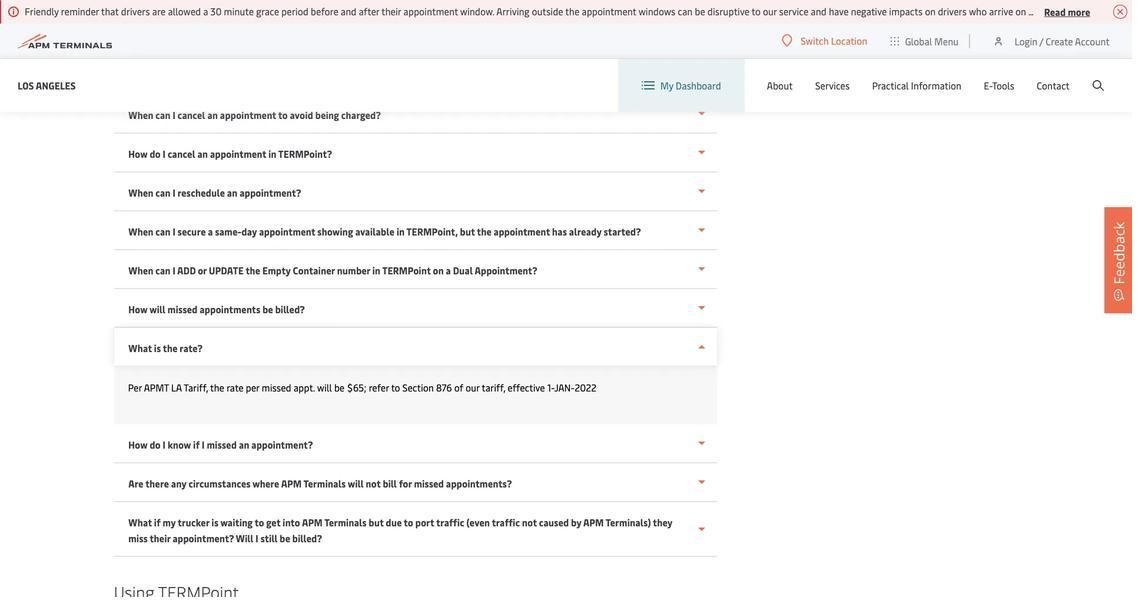 Task type: describe. For each thing, give the bounding box(es) containing it.
minute
[[224, 5, 254, 18]]

my dashboard
[[661, 79, 721, 92]]

1 and from the left
[[341, 5, 357, 18]]

1 horizontal spatial apm
[[302, 516, 322, 529]]

contact
[[1037, 79, 1070, 92]]

appointment left windows
[[582, 5, 637, 18]]

update
[[209, 264, 243, 277]]

outside
[[532, 5, 563, 18]]

what if my trucker is waiting to get into apm terminals but due to port traffic (even traffic not caused by apm terminals) they miss their appointment? will i still be billed?
[[128, 516, 673, 545]]

allowed
[[168, 5, 201, 18]]

1 that from the left
[[101, 5, 119, 18]]

e-
[[984, 79, 993, 92]]

e-tools
[[984, 79, 1015, 92]]

location
[[831, 34, 868, 47]]

waiting
[[220, 516, 253, 529]]

dual
[[453, 264, 473, 277]]

charged?
[[341, 108, 381, 121]]

has
[[552, 225, 567, 238]]

for
[[399, 477, 412, 490]]

will
[[236, 532, 253, 545]]

service
[[780, 5, 809, 18]]

per
[[246, 381, 260, 394]]

what if my trucker is waiting to get into apm terminals but due to port traffic (even traffic not caused by apm terminals) they miss their appointment? will i still be billed? button
[[114, 502, 717, 557]]

disruptive
[[708, 5, 750, 18]]

available
[[355, 225, 394, 238]]

section
[[403, 381, 434, 394]]

login / create account link
[[993, 24, 1110, 58]]

read more button
[[1045, 4, 1091, 19]]

window.
[[460, 5, 495, 18]]

i for how do i know if i missed an appointment?
[[162, 438, 165, 451]]

the left rate?
[[163, 342, 177, 355]]

los angeles link
[[18, 78, 76, 93]]

switch location button
[[782, 34, 868, 47]]

contact button
[[1037, 59, 1070, 112]]

billed? inside how will missed appointments be billed? dropdown button
[[275, 303, 305, 316]]

due
[[386, 516, 402, 529]]

can for when can i reschedule an appointment?
[[155, 186, 170, 199]]

when can i secure a same-day appointment showing available in termpoint, but the appointment has already started?
[[128, 225, 641, 238]]

do for know
[[149, 438, 160, 451]]

appointment? inside what if my trucker is waiting to get into apm terminals but due to port traffic (even traffic not caused by apm terminals) they miss their appointment? will i still be billed?
[[172, 532, 234, 545]]

into
[[282, 516, 300, 529]]

login / create account
[[1015, 34, 1110, 47]]

an for how do i cancel an appointment in termpoint?
[[197, 147, 208, 160]]

the up appointment?
[[477, 225, 491, 238]]

/
[[1040, 34, 1044, 47]]

o
[[1130, 5, 1133, 18]]

container
[[293, 264, 335, 277]]

is inside 'what is the rate?' dropdown button
[[154, 342, 161, 355]]

apmt
[[144, 381, 169, 394]]

appointment down when can i cancel an appointment to avoid being charged?
[[210, 147, 266, 160]]

same-
[[215, 225, 241, 238]]

services
[[816, 79, 850, 92]]

1 traffic from the left
[[436, 516, 464, 529]]

2 that from the left
[[1084, 5, 1101, 18]]

terminals)
[[606, 516, 651, 529]]

(even
[[466, 516, 490, 529]]

billed? inside what if my trucker is waiting to get into apm terminals but due to port traffic (even traffic not caused by apm terminals) they miss their appointment? will i still be billed?
[[292, 532, 322, 545]]

1 horizontal spatial our
[[763, 5, 777, 18]]

appointment up how do i cancel an appointment in termpoint?
[[220, 108, 276, 121]]

my dashboard button
[[642, 59, 721, 112]]

an inside "dropdown button"
[[239, 438, 249, 451]]

started?
[[604, 225, 641, 238]]

missed right per
[[262, 381, 291, 394]]

appointment? inside "dropdown button"
[[251, 438, 313, 451]]

what for what is the rate?
[[128, 342, 152, 355]]

friendly reminder that drivers are allowed a 30 minute grace period before and after their appointment window. arriving outside the appointment windows can be disruptive to our service and have negative impacts on drivers who arrive on time. drivers that arrive o
[[25, 5, 1133, 18]]

termpoint,
[[406, 225, 458, 238]]

global menu
[[905, 34, 959, 47]]

being
[[315, 108, 339, 121]]

1 drivers from the left
[[121, 5, 150, 18]]

1 arrive from the left
[[990, 5, 1014, 18]]

if inside "dropdown button"
[[193, 438, 200, 451]]

circumstances
[[188, 477, 250, 490]]

in for showing
[[396, 225, 404, 238]]

per
[[128, 381, 142, 394]]

jan-
[[554, 381, 575, 394]]

any
[[171, 477, 186, 490]]

before
[[311, 5, 339, 18]]

e-tools button
[[984, 59, 1015, 112]]

still
[[260, 532, 277, 545]]

a inside dropdown button
[[446, 264, 451, 277]]

a inside dropdown button
[[208, 225, 213, 238]]

their inside what if my trucker is waiting to get into apm terminals but due to port traffic (even traffic not caused by apm terminals) they miss their appointment? will i still be billed?
[[149, 532, 170, 545]]

time.
[[1029, 5, 1050, 18]]

already
[[569, 225, 602, 238]]

after
[[359, 5, 380, 18]]

when for when can i secure a same-day appointment showing available in termpoint, but the appointment has already started?
[[128, 225, 153, 238]]

when for when can i reschedule an appointment?
[[128, 186, 153, 199]]

terminals inside what if my trucker is waiting to get into apm terminals but due to port traffic (even traffic not caused by apm terminals) they miss their appointment? will i still be billed?
[[324, 516, 366, 529]]

la
[[171, 381, 182, 394]]

login
[[1015, 34, 1038, 47]]

will inside are there any circumstances where apm terminals will not bill for missed appointments? dropdown button
[[348, 477, 363, 490]]

caused
[[539, 516, 569, 529]]

appointments?
[[446, 477, 512, 490]]

$65;
[[347, 381, 367, 394]]

are there any circumstances where apm terminals will not bill for missed appointments? button
[[114, 464, 717, 502]]

close alert image
[[1114, 5, 1128, 19]]

not inside what if my trucker is waiting to get into apm terminals but due to port traffic (even traffic not caused by apm terminals) they miss their appointment? will i still be billed?
[[522, 516, 537, 529]]

an for when can i cancel an appointment to avoid being charged?
[[207, 108, 218, 121]]

be left 'disruptive'
[[695, 5, 705, 18]]

be left $65;
[[334, 381, 345, 394]]

dashboard
[[676, 79, 721, 92]]

friendly
[[25, 5, 59, 18]]

i for when can i reschedule an appointment?
[[172, 186, 175, 199]]

appointments
[[199, 303, 260, 316]]

2 drivers from the left
[[938, 5, 967, 18]]

can for when can i cancel an appointment to avoid being charged?
[[155, 108, 170, 121]]

per apmt la tariff, the rate per missed appt. will be $65; refer to section 876 of our tariff, effective 1-jan-2022
[[128, 381, 597, 394]]

appt.
[[294, 381, 315, 394]]

showing
[[317, 225, 353, 238]]

angeles
[[36, 79, 76, 92]]

cancel for do
[[167, 147, 195, 160]]

miss
[[128, 532, 147, 545]]

to inside when can i cancel an appointment to avoid being charged? dropdown button
[[278, 108, 287, 121]]

period
[[282, 5, 309, 18]]

1 horizontal spatial will
[[317, 381, 332, 394]]

menu
[[935, 34, 959, 47]]

are
[[128, 477, 143, 490]]

0 horizontal spatial our
[[466, 381, 480, 394]]

where
[[252, 477, 279, 490]]

i for how do i cancel an appointment in termpoint?
[[162, 147, 165, 160]]

read
[[1045, 5, 1066, 18]]

what is the rate?
[[128, 342, 202, 355]]

missed inside dropdown button
[[414, 477, 444, 490]]

refer
[[369, 381, 389, 394]]

rate?
[[179, 342, 202, 355]]



Task type: locate. For each thing, give the bounding box(es) containing it.
1 horizontal spatial in
[[372, 264, 380, 277]]

do for cancel
[[149, 147, 160, 160]]

on
[[925, 5, 936, 18], [1016, 5, 1027, 18], [433, 264, 444, 277]]

missed inside dropdown button
[[167, 303, 197, 316]]

missed down add
[[167, 303, 197, 316]]

2 horizontal spatial will
[[348, 477, 363, 490]]

appointment? up day
[[239, 186, 301, 199]]

how will missed appointments be billed? button
[[114, 289, 717, 328]]

an for when can i reschedule an appointment?
[[227, 186, 237, 199]]

not left caused
[[522, 516, 537, 529]]

a left dual
[[446, 264, 451, 277]]

do inside "dropdown button"
[[149, 438, 160, 451]]

can for when can i add or update the empty container number in termpoint on a dual appointment?
[[155, 264, 170, 277]]

cancel up reschedule
[[167, 147, 195, 160]]

is
[[154, 342, 161, 355], [211, 516, 218, 529]]

how inside dropdown button
[[128, 147, 147, 160]]

1 horizontal spatial but
[[460, 225, 475, 238]]

1 vertical spatial do
[[149, 438, 160, 451]]

missed right for
[[414, 477, 444, 490]]

in inside dropdown button
[[396, 225, 404, 238]]

will
[[149, 303, 165, 316], [317, 381, 332, 394], [348, 477, 363, 490]]

2 vertical spatial how
[[128, 438, 147, 451]]

1 vertical spatial terminals
[[324, 516, 366, 529]]

0 vertical spatial a
[[203, 5, 208, 18]]

to right "refer" on the bottom of page
[[391, 381, 400, 394]]

apm right into
[[302, 516, 322, 529]]

2 do from the top
[[149, 438, 160, 451]]

more
[[1068, 5, 1091, 18]]

0 vertical spatial our
[[763, 5, 777, 18]]

1 vertical spatial what
[[128, 516, 152, 529]]

they
[[653, 516, 673, 529]]

but left due
[[369, 516, 384, 529]]

1 horizontal spatial not
[[522, 516, 537, 529]]

arriving
[[497, 5, 530, 18]]

1-
[[548, 381, 554, 394]]

appointment left 'has' on the top of page
[[494, 225, 550, 238]]

a left 30
[[203, 5, 208, 18]]

2 what from the top
[[128, 516, 152, 529]]

1 vertical spatial how
[[128, 303, 147, 316]]

2 vertical spatial in
[[372, 264, 380, 277]]

2 and from the left
[[811, 5, 827, 18]]

3 how from the top
[[128, 438, 147, 451]]

when inside dropdown button
[[128, 264, 153, 277]]

2 how from the top
[[128, 303, 147, 316]]

an right reschedule
[[227, 186, 237, 199]]

tariff,
[[184, 381, 208, 394]]

not left bill
[[366, 477, 380, 490]]

how do i cancel an appointment in termpoint? button
[[114, 134, 717, 173]]

of
[[454, 381, 464, 394]]

in inside dropdown button
[[372, 264, 380, 277]]

how do i know if i missed an appointment? button
[[114, 425, 717, 464]]

2 horizontal spatial in
[[396, 225, 404, 238]]

do
[[149, 147, 160, 160], [149, 438, 160, 451]]

appointment left window.
[[404, 5, 458, 18]]

an up circumstances
[[239, 438, 249, 451]]

that right drivers
[[1084, 5, 1101, 18]]

what up per
[[128, 342, 152, 355]]

when can i add or update the empty container number in termpoint on a dual appointment?
[[128, 264, 537, 277]]

drivers left who
[[938, 5, 967, 18]]

our left service
[[763, 5, 777, 18]]

los angeles
[[18, 79, 76, 92]]

create
[[1046, 34, 1073, 47]]

0 vertical spatial cancel
[[177, 108, 205, 121]]

be inside what if my trucker is waiting to get into apm terminals but due to port traffic (even traffic not caused by apm terminals) they miss their appointment? will i still be billed?
[[279, 532, 290, 545]]

can for when can i secure a same-day appointment showing available in termpoint, but the appointment has already started?
[[155, 225, 170, 238]]

i inside what if my trucker is waiting to get into apm terminals but due to port traffic (even traffic not caused by apm terminals) they miss their appointment? will i still be billed?
[[255, 532, 258, 545]]

i inside when can i cancel an appointment to avoid being charged? dropdown button
[[172, 108, 175, 121]]

in right number
[[372, 264, 380, 277]]

their right after
[[382, 5, 401, 18]]

3 when from the top
[[128, 225, 153, 238]]

1 vertical spatial in
[[396, 225, 404, 238]]

1 horizontal spatial drivers
[[938, 5, 967, 18]]

2 vertical spatial will
[[348, 477, 363, 490]]

0 horizontal spatial their
[[149, 532, 170, 545]]

i
[[172, 108, 175, 121], [162, 147, 165, 160], [172, 186, 175, 199], [172, 225, 175, 238], [172, 264, 175, 277], [162, 438, 165, 451], [202, 438, 204, 451], [255, 532, 258, 545]]

when can i cancel an appointment to avoid being charged?
[[128, 108, 381, 121]]

be right still
[[279, 532, 290, 545]]

how
[[128, 147, 147, 160], [128, 303, 147, 316], [128, 438, 147, 451]]

0 vertical spatial not
[[366, 477, 380, 490]]

but right termpoint,
[[460, 225, 475, 238]]

1 vertical spatial a
[[208, 225, 213, 238]]

is inside what if my trucker is waiting to get into apm terminals but due to port traffic (even traffic not caused by apm terminals) they miss their appointment? will i still be billed?
[[211, 516, 218, 529]]

1 vertical spatial if
[[154, 516, 160, 529]]

and
[[341, 5, 357, 18], [811, 5, 827, 18]]

to right 'disruptive'
[[752, 5, 761, 18]]

1 horizontal spatial arrive
[[1104, 5, 1128, 18]]

apm inside dropdown button
[[281, 477, 301, 490]]

1 vertical spatial cancel
[[167, 147, 195, 160]]

0 vertical spatial their
[[382, 5, 401, 18]]

on left dual
[[433, 264, 444, 277]]

what up miss on the bottom left of page
[[128, 516, 152, 529]]

1 what from the top
[[128, 342, 152, 355]]

their
[[382, 5, 401, 18], [149, 532, 170, 545]]

2 vertical spatial a
[[446, 264, 451, 277]]

and left after
[[341, 5, 357, 18]]

1 when from the top
[[128, 108, 153, 121]]

0 vertical spatial if
[[193, 438, 200, 451]]

0 horizontal spatial not
[[366, 477, 380, 490]]

0 vertical spatial billed?
[[275, 303, 305, 316]]

0 horizontal spatial but
[[369, 516, 384, 529]]

1 vertical spatial not
[[522, 516, 537, 529]]

1 horizontal spatial is
[[211, 516, 218, 529]]

drivers left are
[[121, 5, 150, 18]]

get
[[266, 516, 280, 529]]

0 horizontal spatial drivers
[[121, 5, 150, 18]]

what inside what if my trucker is waiting to get into apm terminals but due to port traffic (even traffic not caused by apm terminals) they miss their appointment? will i still be billed?
[[128, 516, 152, 529]]

an
[[207, 108, 218, 121], [197, 147, 208, 160], [227, 186, 237, 199], [239, 438, 249, 451]]

or
[[198, 264, 207, 277]]

1 vertical spatial appointment?
[[251, 438, 313, 451]]

if inside what if my trucker is waiting to get into apm terminals but due to port traffic (even traffic not caused by apm terminals) they miss their appointment? will i still be billed?
[[154, 516, 160, 529]]

feedback
[[1110, 222, 1129, 284]]

add
[[177, 264, 195, 277]]

global menu button
[[880, 23, 971, 59]]

on right impacts
[[925, 5, 936, 18]]

traffic
[[436, 516, 464, 529], [492, 516, 520, 529]]

0 horizontal spatial and
[[341, 5, 357, 18]]

0 vertical spatial will
[[149, 303, 165, 316]]

have
[[829, 5, 849, 18]]

0 horizontal spatial on
[[433, 264, 444, 277]]

the inside dropdown button
[[245, 264, 260, 277]]

how for how do i cancel an appointment in termpoint?
[[128, 147, 147, 160]]

terminals right where
[[303, 477, 346, 490]]

empty
[[262, 264, 290, 277]]

1 horizontal spatial on
[[925, 5, 936, 18]]

when can i secure a same-day appointment showing available in termpoint, but the appointment has already started? button
[[114, 211, 717, 250]]

that right reminder
[[101, 5, 119, 18]]

appointment right day
[[259, 225, 315, 238]]

when can i add or update the empty container number in termpoint on a dual appointment? button
[[114, 250, 717, 289]]

to left avoid
[[278, 108, 287, 121]]

about button
[[767, 59, 793, 112]]

an up reschedule
[[197, 147, 208, 160]]

who
[[969, 5, 987, 18]]

i inside when can i reschedule an appointment? dropdown button
[[172, 186, 175, 199]]

to left get
[[254, 516, 264, 529]]

in left termpoint?
[[268, 147, 276, 160]]

876
[[436, 381, 452, 394]]

0 horizontal spatial apm
[[281, 477, 301, 490]]

2 traffic from the left
[[492, 516, 520, 529]]

i for when can i secure a same-day appointment showing available in termpoint, but the appointment has already started?
[[172, 225, 175, 238]]

by
[[571, 516, 581, 529]]

traffic right (even
[[492, 516, 520, 529]]

can inside when can i secure a same-day appointment showing available in termpoint, but the appointment has already started? dropdown button
[[155, 225, 170, 238]]

will right appt.
[[317, 381, 332, 394]]

i for when can i add or update the empty container number in termpoint on a dual appointment?
[[172, 264, 175, 277]]

0 horizontal spatial if
[[154, 516, 160, 529]]

can inside when can i reschedule an appointment? dropdown button
[[155, 186, 170, 199]]

that
[[101, 5, 119, 18], [1084, 5, 1101, 18]]

tools
[[993, 79, 1015, 92]]

to right due
[[404, 516, 413, 529]]

arrive right who
[[990, 5, 1014, 18]]

0 horizontal spatial that
[[101, 5, 119, 18]]

can inside when can i add or update the empty container number in termpoint on a dual appointment? dropdown button
[[155, 264, 170, 277]]

about
[[767, 79, 793, 92]]

an up how do i cancel an appointment in termpoint?
[[207, 108, 218, 121]]

2 arrive from the left
[[1104, 5, 1128, 18]]

0 vertical spatial what
[[128, 342, 152, 355]]

missed up circumstances
[[207, 438, 237, 451]]

1 vertical spatial their
[[149, 532, 170, 545]]

0 horizontal spatial in
[[268, 147, 276, 160]]

to
[[752, 5, 761, 18], [278, 108, 287, 121], [391, 381, 400, 394], [254, 516, 264, 529], [404, 516, 413, 529]]

2 horizontal spatial apm
[[583, 516, 604, 529]]

will inside how will missed appointments be billed? dropdown button
[[149, 303, 165, 316]]

will up the what is the rate?
[[149, 303, 165, 316]]

in for container
[[372, 264, 380, 277]]

my
[[162, 516, 175, 529]]

our right of
[[466, 381, 480, 394]]

be right appointments
[[262, 303, 273, 316]]

0 vertical spatial do
[[149, 147, 160, 160]]

if right know
[[193, 438, 200, 451]]

0 vertical spatial how
[[128, 147, 147, 160]]

information
[[911, 79, 962, 92]]

how inside dropdown button
[[128, 303, 147, 316]]

1 vertical spatial is
[[211, 516, 218, 529]]

feedback button
[[1105, 207, 1133, 313]]

los
[[18, 79, 34, 92]]

on inside dropdown button
[[433, 264, 444, 277]]

account
[[1075, 34, 1110, 47]]

apm right where
[[281, 477, 301, 490]]

the left rate
[[210, 381, 224, 394]]

cancel up how do i cancel an appointment in termpoint?
[[177, 108, 205, 121]]

number
[[337, 264, 370, 277]]

30
[[210, 5, 222, 18]]

2 vertical spatial appointment?
[[172, 532, 234, 545]]

a
[[203, 5, 208, 18], [208, 225, 213, 238], [446, 264, 451, 277]]

1 horizontal spatial traffic
[[492, 516, 520, 529]]

termpoint
[[382, 264, 431, 277]]

is right trucker
[[211, 516, 218, 529]]

are there any circumstances where apm terminals will not bill for missed appointments?
[[128, 477, 512, 490]]

billed? down empty at the left
[[275, 303, 305, 316]]

rate
[[227, 381, 244, 394]]

in right "available" on the top left of the page
[[396, 225, 404, 238]]

appointment?
[[475, 264, 537, 277]]

but inside what if my trucker is waiting to get into apm terminals but due to port traffic (even traffic not caused by apm terminals) they miss their appointment? will i still be billed?
[[369, 516, 384, 529]]

and left have
[[811, 5, 827, 18]]

on left time.
[[1016, 5, 1027, 18]]

1 horizontal spatial if
[[193, 438, 200, 451]]

practical information button
[[872, 59, 962, 112]]

0 vertical spatial but
[[460, 225, 475, 238]]

global
[[905, 34, 933, 47]]

can
[[678, 5, 693, 18], [155, 108, 170, 121], [155, 186, 170, 199], [155, 225, 170, 238], [155, 264, 170, 277]]

0 horizontal spatial arrive
[[990, 5, 1014, 18]]

how inside "dropdown button"
[[128, 438, 147, 451]]

0 horizontal spatial is
[[154, 342, 161, 355]]

1 horizontal spatial and
[[811, 5, 827, 18]]

missed
[[167, 303, 197, 316], [262, 381, 291, 394], [207, 438, 237, 451], [414, 477, 444, 490]]

when can i reschedule an appointment? button
[[114, 173, 717, 211]]

when can i reschedule an appointment?
[[128, 186, 301, 199]]

an inside dropdown button
[[227, 186, 237, 199]]

when can i cancel an appointment to avoid being charged? button
[[114, 95, 717, 134]]

1 horizontal spatial that
[[1084, 5, 1101, 18]]

1 how from the top
[[128, 147, 147, 160]]

missed inside "dropdown button"
[[207, 438, 237, 451]]

cancel for can
[[177, 108, 205, 121]]

arrive left o
[[1104, 5, 1128, 18]]

trucker
[[177, 516, 209, 529]]

read more
[[1045, 5, 1091, 18]]

when inside dropdown button
[[128, 108, 153, 121]]

can inside when can i cancel an appointment to avoid being charged? dropdown button
[[155, 108, 170, 121]]

will left bill
[[348, 477, 363, 490]]

0 horizontal spatial will
[[149, 303, 165, 316]]

appointment? down trucker
[[172, 532, 234, 545]]

in inside dropdown button
[[268, 147, 276, 160]]

1 horizontal spatial their
[[382, 5, 401, 18]]

do inside dropdown button
[[149, 147, 160, 160]]

negative
[[851, 5, 887, 18]]

1 vertical spatial billed?
[[292, 532, 322, 545]]

not
[[366, 477, 380, 490], [522, 516, 537, 529]]

the left empty at the left
[[245, 264, 260, 277]]

their down my
[[149, 532, 170, 545]]

2 horizontal spatial on
[[1016, 5, 1027, 18]]

appointment? up where
[[251, 438, 313, 451]]

there
[[145, 477, 169, 490]]

2 when from the top
[[128, 186, 153, 199]]

how do i know if i missed an appointment?
[[128, 438, 313, 451]]

my
[[661, 79, 674, 92]]

4 when from the top
[[128, 264, 153, 277]]

how for how will missed appointments be billed?
[[128, 303, 147, 316]]

a left same-
[[208, 225, 213, 238]]

the right outside
[[566, 5, 580, 18]]

1 vertical spatial but
[[369, 516, 384, 529]]

0 vertical spatial terminals
[[303, 477, 346, 490]]

i inside when can i secure a same-day appointment showing available in termpoint, but the appointment has already started? dropdown button
[[172, 225, 175, 238]]

0 vertical spatial is
[[154, 342, 161, 355]]

is left rate?
[[154, 342, 161, 355]]

the
[[566, 5, 580, 18], [477, 225, 491, 238], [245, 264, 260, 277], [163, 342, 177, 355], [210, 381, 224, 394]]

apm right the by
[[583, 516, 604, 529]]

grace
[[256, 5, 279, 18]]

1 do from the top
[[149, 147, 160, 160]]

not inside are there any circumstances where apm terminals will not bill for missed appointments? dropdown button
[[366, 477, 380, 490]]

i for when can i cancel an appointment to avoid being charged?
[[172, 108, 175, 121]]

traffic right "port"
[[436, 516, 464, 529]]

bill
[[383, 477, 397, 490]]

0 vertical spatial in
[[268, 147, 276, 160]]

billed? down into
[[292, 532, 322, 545]]

if left my
[[154, 516, 160, 529]]

terminals inside dropdown button
[[303, 477, 346, 490]]

0 horizontal spatial traffic
[[436, 516, 464, 529]]

secure
[[177, 225, 206, 238]]

i inside when can i add or update the empty container number in termpoint on a dual appointment? dropdown button
[[172, 264, 175, 277]]

i inside how do i cancel an appointment in termpoint? dropdown button
[[162, 147, 165, 160]]

windows
[[639, 5, 676, 18]]

what for what if my trucker is waiting to get into apm terminals but due to port traffic (even traffic not caused by apm terminals) they miss their appointment? will i still be billed?
[[128, 516, 152, 529]]

terminals down are there any circumstances where apm terminals will not bill for missed appointments?
[[324, 516, 366, 529]]

1 vertical spatial will
[[317, 381, 332, 394]]

how for how do i know if i missed an appointment?
[[128, 438, 147, 451]]

when for when can i cancel an appointment to avoid being charged?
[[128, 108, 153, 121]]

0 vertical spatial appointment?
[[239, 186, 301, 199]]

when for when can i add or update the empty container number in termpoint on a dual appointment?
[[128, 264, 153, 277]]

1 vertical spatial our
[[466, 381, 480, 394]]



Task type: vqa. For each thing, say whether or not it's contained in the screenshot.
FRIENDLY REMINDER THAT DRIVERS ARE ALLOWED A 30 MINUTE GRACE PERIOD BEFORE AND AFTER THEIR APPOINTMENT WINDOW. ARRIVING OUTSIDE THE APPOINTMENT WINDOWS CAN BE DISRUPTIVE TO OUR SERVICE AND HAVE NEGATIVE IMPACTS ON DRIVERS WHO ARRIVE ON TIME. DRIVERS THAT ARRIVE O
yes



